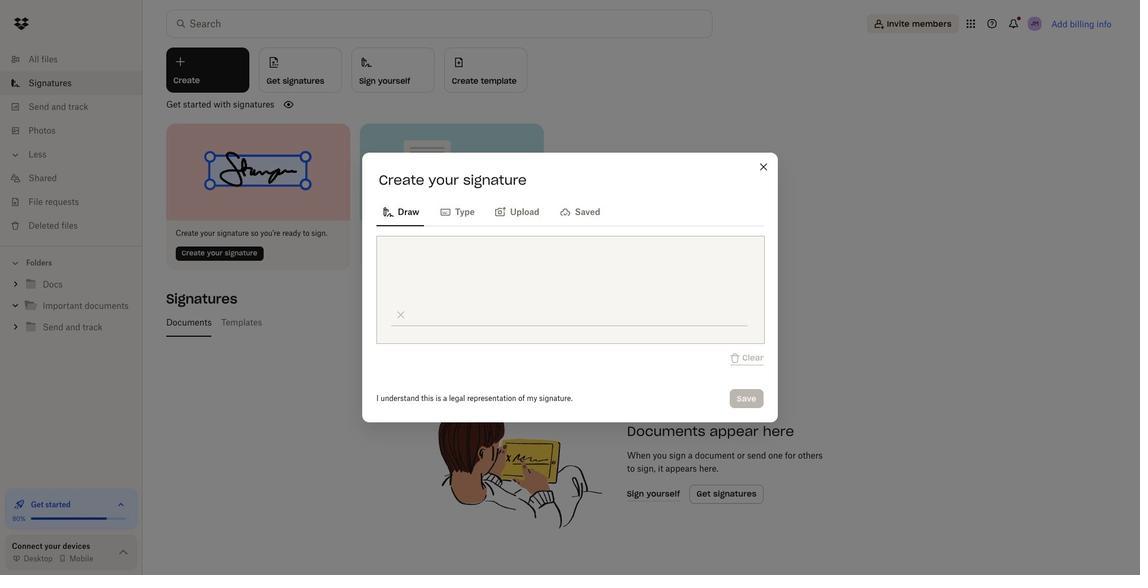Task type: describe. For each thing, give the bounding box(es) containing it.
1 vertical spatial tab list
[[162, 308, 1117, 337]]

dropbox image
[[10, 12, 33, 36]]



Task type: locate. For each thing, give the bounding box(es) containing it.
draw your signature element
[[377, 236, 765, 343]]

list item
[[0, 71, 143, 95]]

0 vertical spatial tab list
[[377, 198, 764, 226]]

dialog
[[362, 153, 778, 422]]

tab list
[[377, 198, 764, 226], [162, 308, 1117, 337]]

list
[[0, 40, 143, 246]]

less image
[[10, 149, 21, 161]]

group
[[0, 271, 143, 347]]



Task type: vqa. For each thing, say whether or not it's contained in the screenshot.
tab list
yes



